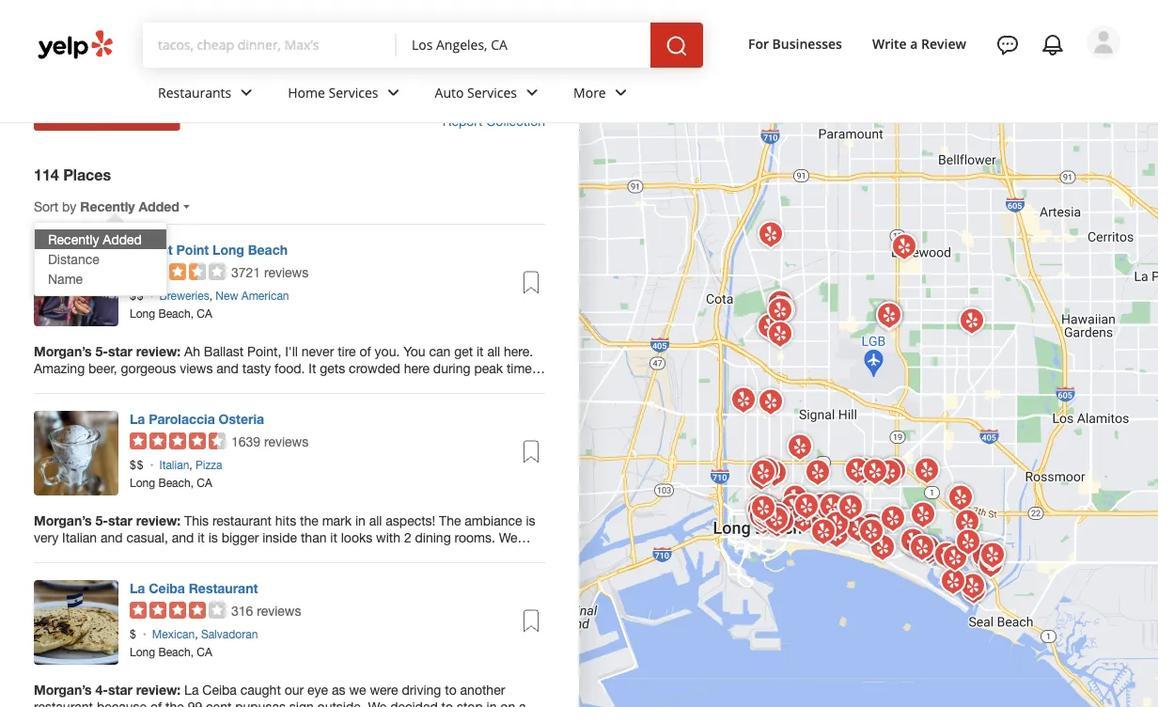 Task type: locate. For each thing, give the bounding box(es) containing it.
long down 4.5 star rating image
[[130, 477, 155, 490]]

recently added distance name
[[48, 232, 142, 287]]

0 vertical spatial reviews
[[264, 265, 309, 281]]

0 vertical spatial ca
[[197, 307, 212, 321]]

long beach, ca down the italian in the bottom of the page
[[130, 477, 212, 490]]

1   text field from the left
[[158, 35, 382, 55]]

long down 'name' link at the left
[[130, 307, 155, 321]]

2 review: from the top
[[136, 513, 181, 529]]

italian , pizza
[[159, 458, 222, 472]]

review: down breweries link
[[136, 344, 181, 360]]

added up distance link
[[103, 232, 142, 247]]

24 chevron down v2 image for more
[[610, 81, 633, 104]]

salvadoran
[[201, 628, 258, 641]]

24 chevron down v2 image inside "restaurants" link
[[235, 81, 258, 104]]

sort by recently added
[[34, 199, 179, 215]]

long down $
[[130, 646, 155, 659]]

more
[[574, 83, 606, 101]]

1 vertical spatial la
[[130, 581, 145, 597]]

1 vertical spatial added
[[103, 232, 142, 247]]

la ceiba restaurant
[[130, 581, 258, 597]]

0 vertical spatial morgan's
[[34, 344, 92, 360]]

pizza link
[[196, 458, 222, 472]]

review
[[922, 34, 967, 52]]

la
[[130, 412, 145, 427], [130, 581, 145, 597]]

beach
[[248, 243, 288, 258]]

morgan's 5-star review: link
[[34, 344, 545, 377], [34, 513, 545, 547]]

osteria
[[219, 412, 264, 427]]

2 vertical spatial ca
[[197, 646, 212, 659]]

morgan's 5-star review:
[[34, 344, 184, 360], [34, 513, 184, 529]]

beach,
[[158, 307, 194, 321], [158, 477, 194, 490], [158, 646, 194, 659]]

3721
[[231, 265, 261, 281]]

map region
[[465, 0, 1159, 707]]

2 5- from the top
[[95, 513, 108, 529]]

1 vertical spatial $$
[[130, 458, 144, 472]]

bob b. image
[[1087, 25, 1121, 59]]

la parolaccia osteria image
[[34, 411, 118, 496]]

morgan's down ballast point long beach image
[[34, 344, 92, 360]]

1 24 chevron down v2 image from the left
[[382, 81, 405, 104]]

24 chevron down v2 image inside the home services link
[[382, 81, 405, 104]]

home services
[[288, 83, 379, 101]]

2 vertical spatial ,
[[195, 628, 198, 641]]

0 vertical spatial long beach, ca
[[130, 307, 212, 321]]

beach, down mexican
[[158, 646, 194, 659]]

review: down the italian in the bottom of the page
[[136, 513, 181, 529]]

5- for la parolaccia osteria
[[95, 513, 108, 529]]

review:
[[136, 344, 181, 360], [136, 513, 181, 529], [136, 683, 181, 698]]

long beach, ca down mexican
[[130, 646, 212, 659]]

1 vertical spatial reviews
[[264, 434, 309, 450]]

2 beach, from the top
[[158, 477, 194, 490]]

  text field
[[158, 35, 382, 55], [412, 35, 636, 55]]

restaurant
[[189, 581, 258, 597]]

2 star from the top
[[108, 513, 132, 529]]

1 horizontal spatial ,
[[195, 628, 198, 641]]

2 morgan's 5-star review: from the top
[[34, 513, 184, 529]]

name link
[[35, 269, 166, 289]]

american
[[242, 289, 289, 302]]

services up report collection
[[467, 83, 517, 101]]

  text field up "auto services" "link"
[[412, 35, 636, 55]]

long beach, ca down the 'breweries'
[[130, 307, 212, 321]]

services inside "link"
[[467, 83, 517, 101]]

2 $$ from the top
[[130, 458, 144, 472]]

pizza
[[196, 458, 222, 472]]

3 review: from the top
[[136, 683, 181, 698]]

star
[[108, 344, 132, 360], [108, 513, 132, 529], [108, 683, 132, 698]]

2 vertical spatial review:
[[136, 683, 181, 698]]

services for auto services
[[467, 83, 517, 101]]

,
[[209, 289, 213, 302], [189, 458, 192, 472], [195, 628, 198, 641]]

2 services from the left
[[467, 83, 517, 101]]

0 vertical spatial $$
[[130, 289, 144, 302]]

4.0 star rating image
[[130, 602, 226, 619]]

1 horizontal spatial 24 chevron down v2 image
[[521, 81, 544, 104]]

home services link
[[273, 68, 420, 122]]

recently
[[80, 199, 135, 215], [48, 232, 99, 247]]

la parolaccia osteria
[[130, 412, 264, 427]]

places
[[63, 166, 111, 184]]

0 horizontal spatial   text field
[[158, 35, 382, 55]]

0 vertical spatial la
[[130, 412, 145, 427]]

reviews for la ceiba restaurant
[[257, 604, 301, 619]]

2 vertical spatial beach,
[[158, 646, 194, 659]]

review: for parolaccia
[[136, 513, 181, 529]]

1 vertical spatial morgan's 5-star review:
[[34, 513, 184, 529]]

morgan's 5-star review: down la parolaccia osteria image
[[34, 513, 184, 529]]

0 vertical spatial morgan's 5-star review: link
[[34, 344, 545, 377]]

1 star from the top
[[108, 344, 132, 360]]

1 ca from the top
[[197, 307, 212, 321]]

beach, for point
[[158, 307, 194, 321]]

1 vertical spatial recently
[[48, 232, 99, 247]]

0 vertical spatial star
[[108, 344, 132, 360]]

24 chevron down v2 image up collection
[[521, 81, 544, 104]]

morgan's 5-star review: link up the "316 reviews"
[[34, 513, 545, 547]]

review: for ceiba
[[136, 683, 181, 698]]

address, neighborhood, city, state or zip text field
[[412, 35, 636, 54]]

italian
[[159, 458, 189, 472]]

0 vertical spatial ,
[[209, 289, 213, 302]]

reviews right 316
[[257, 604, 301, 619]]

  text field for tacos, cheap dinner, max's 'text box'
[[158, 35, 382, 55]]

$$ for ballast point long beach
[[130, 289, 144, 302]]

la left parolaccia
[[130, 412, 145, 427]]

morgan's 5-star review: down 'name' link at the left
[[34, 344, 184, 360]]

distance
[[48, 251, 99, 267]]

breweries
[[159, 289, 209, 302]]

24 chevron down v2 image
[[382, 81, 405, 104], [521, 81, 544, 104]]

0 vertical spatial 5-
[[95, 344, 108, 360]]

restaurants
[[158, 83, 232, 101]]

5- down la parolaccia osteria image
[[95, 513, 108, 529]]

0 horizontal spatial 24 chevron down v2 image
[[235, 81, 258, 104]]

reviews
[[264, 265, 309, 281], [264, 434, 309, 450], [257, 604, 301, 619]]

1 vertical spatial ,
[[189, 458, 192, 472]]

morgan's
[[34, 344, 92, 360], [34, 513, 92, 529], [34, 683, 92, 698]]

$$ down 3.5 star rating image
[[130, 289, 144, 302]]

reviews down beach at the top
[[264, 265, 309, 281]]

services for home services
[[329, 83, 379, 101]]

1 vertical spatial 5-
[[95, 513, 108, 529]]

2 morgan's 5-star review: link from the top
[[34, 513, 545, 547]]

beach, for parolaccia
[[158, 477, 194, 490]]

messages image
[[997, 34, 1019, 56], [997, 34, 1019, 56]]

2 vertical spatial star
[[108, 683, 132, 698]]

star down la parolaccia osteria image
[[108, 513, 132, 529]]

reviews right 1639
[[264, 434, 309, 450]]

1 morgan's 5-star review: link from the top
[[34, 344, 545, 377]]

star down $
[[108, 683, 132, 698]]

ca
[[197, 307, 212, 321], [197, 477, 212, 490], [197, 646, 212, 659]]

notifications image
[[1042, 34, 1065, 56], [1042, 34, 1065, 56]]

2   text field from the left
[[412, 35, 636, 55]]

tacos, cheap dinner, Max's text field
[[158, 35, 382, 54]]

write a review link
[[865, 26, 974, 60]]

2 vertical spatial morgan's
[[34, 683, 92, 698]]

sort
[[34, 199, 58, 215]]

ca down the pizza
[[197, 477, 212, 490]]

, down 4.0 star rating image
[[195, 628, 198, 641]]

None search field
[[143, 23, 726, 68]]

beach, for ceiba
[[158, 646, 194, 659]]

0 vertical spatial review:
[[136, 344, 181, 360]]

menu
[[35, 230, 166, 289]]

1 morgan's 5-star review: from the top
[[34, 344, 184, 360]]

1 horizontal spatial   text field
[[412, 35, 636, 55]]

long beach, ca
[[130, 307, 212, 321], [130, 477, 212, 490], [130, 646, 212, 659]]

24 chevron down v2 image right restaurants
[[235, 81, 258, 104]]

1 review: from the top
[[136, 344, 181, 360]]

italian link
[[159, 458, 189, 472]]

for
[[749, 34, 769, 52]]

24 chevron down v2 image inside the "more" link
[[610, 81, 633, 104]]

morgan's for la ceiba restaurant
[[34, 683, 92, 698]]

1 services from the left
[[329, 83, 379, 101]]

beach, down the 'breweries'
[[158, 307, 194, 321]]

0 horizontal spatial services
[[329, 83, 379, 101]]

morgan's down la parolaccia osteria image
[[34, 513, 92, 529]]

24 chevron down v2 image for home services
[[382, 81, 405, 104]]

2 vertical spatial reviews
[[257, 604, 301, 619]]

$$ left the italian in the bottom of the page
[[130, 458, 144, 472]]

more link
[[559, 68, 648, 122]]

2 long beach, ca from the top
[[130, 477, 212, 490]]

1 horizontal spatial services
[[467, 83, 517, 101]]

24 chevron down v2 image right more
[[610, 81, 633, 104]]

1 vertical spatial morgan's
[[34, 513, 92, 529]]

2 morgan's from the top
[[34, 513, 92, 529]]

3 long beach, ca from the top
[[130, 646, 212, 659]]

name
[[48, 271, 83, 287]]

3 beach, from the top
[[158, 646, 194, 659]]

24 chevron down v2 image
[[235, 81, 258, 104], [610, 81, 633, 104]]

ballast point long beach image
[[34, 242, 118, 327]]

morgan's 5-star review: link for 1639 reviews
[[34, 513, 545, 547]]

2 vertical spatial long beach, ca
[[130, 646, 212, 659]]

2 ca from the top
[[197, 477, 212, 490]]

services
[[329, 83, 379, 101], [467, 83, 517, 101]]

added up 'ballast'
[[139, 199, 179, 215]]

ballast
[[130, 243, 173, 258]]

1 la from the top
[[130, 412, 145, 427]]

review: for point
[[136, 344, 181, 360]]

1 5- from the top
[[95, 344, 108, 360]]

recently inside recently added distance name
[[48, 232, 99, 247]]

5- down ballast point long beach image
[[95, 344, 108, 360]]

long
[[213, 243, 244, 258], [130, 307, 155, 321], [130, 477, 155, 490], [130, 646, 155, 659]]

24 chevron down v2 image inside "auto services" "link"
[[521, 81, 544, 104]]

morgan's 4-star review:
[[34, 683, 184, 698]]

24 chevron down v2 image for auto services
[[521, 81, 544, 104]]

1 vertical spatial morgan's 5-star review: link
[[34, 513, 545, 547]]

0 horizontal spatial ,
[[189, 458, 192, 472]]

1 horizontal spatial 24 chevron down v2 image
[[610, 81, 633, 104]]

3 star from the top
[[108, 683, 132, 698]]

24 chevron down v2 image left auto
[[382, 81, 405, 104]]

write a review
[[873, 34, 967, 52]]

5-
[[95, 344, 108, 360], [95, 513, 108, 529]]

1639
[[231, 434, 261, 450]]

ca down mexican , salvadoran
[[197, 646, 212, 659]]

morgan's 5-star review: link down american
[[34, 344, 545, 377]]

la left ceiba on the bottom left of the page
[[130, 581, 145, 597]]

2 horizontal spatial ,
[[209, 289, 213, 302]]

1 beach, from the top
[[158, 307, 194, 321]]

3 morgan's from the top
[[34, 683, 92, 698]]

1 24 chevron down v2 image from the left
[[235, 81, 258, 104]]

1 morgan's from the top
[[34, 344, 92, 360]]

write
[[873, 34, 907, 52]]

1 vertical spatial ca
[[197, 477, 212, 490]]

recently up distance
[[48, 232, 99, 247]]

, left the pizza
[[189, 458, 192, 472]]

2 la from the top
[[130, 581, 145, 597]]

2 24 chevron down v2 image from the left
[[521, 81, 544, 104]]

, left new
[[209, 289, 213, 302]]

0 vertical spatial morgan's 5-star review:
[[34, 344, 184, 360]]

2 24 chevron down v2 image from the left
[[610, 81, 633, 104]]

ca down 'breweries , new american'
[[197, 307, 212, 321]]

ca for 1639
[[197, 477, 212, 490]]

home
[[288, 83, 325, 101]]

ceiba
[[149, 581, 185, 597]]

1 vertical spatial review:
[[136, 513, 181, 529]]

star down 'name' link at the left
[[108, 344, 132, 360]]

$
[[130, 628, 137, 641]]

businesses
[[773, 34, 843, 52]]

1 vertical spatial long beach, ca
[[130, 477, 212, 490]]

by
[[62, 199, 77, 215]]

recently up recently added link
[[80, 199, 135, 215]]

added
[[139, 199, 179, 215], [103, 232, 142, 247]]

report collection
[[443, 114, 545, 129]]

beach, down the italian in the bottom of the page
[[158, 477, 194, 490]]

114
[[34, 166, 59, 184]]

review: right 4-
[[136, 683, 181, 698]]

1 vertical spatial star
[[108, 513, 132, 529]]

long up 3721
[[213, 243, 244, 258]]

1 vertical spatial beach,
[[158, 477, 194, 490]]

  text field up home
[[158, 35, 382, 55]]

$$
[[130, 289, 144, 302], [130, 458, 144, 472]]

0 vertical spatial recently
[[80, 199, 135, 215]]

search image
[[666, 35, 688, 57], [666, 35, 688, 57]]

la ceiba restaurant link
[[130, 581, 258, 597]]

star for ballast point long beach
[[108, 344, 132, 360]]

1 long beach, ca from the top
[[130, 307, 212, 321]]

reviews for la parolaccia osteria
[[264, 434, 309, 450]]

0 vertical spatial added
[[139, 199, 179, 215]]

new
[[216, 289, 238, 302]]

0 horizontal spatial 24 chevron down v2 image
[[382, 81, 405, 104]]

services right home
[[329, 83, 379, 101]]

report collection link
[[443, 114, 545, 129]]

morgan's left 4-
[[34, 683, 92, 698]]

0 vertical spatial beach,
[[158, 307, 194, 321]]

3 ca from the top
[[197, 646, 212, 659]]

auto services link
[[420, 68, 559, 122]]

1 $$ from the top
[[130, 289, 144, 302]]

point
[[176, 243, 209, 258]]



Task type: vqa. For each thing, say whether or not it's contained in the screenshot.


Task type: describe. For each thing, give the bounding box(es) containing it.
5- for ballast point long beach
[[95, 344, 108, 360]]

restaurants link
[[143, 68, 273, 122]]

added inside recently added distance name
[[103, 232, 142, 247]]

la for la ceiba restaurant
[[130, 581, 145, 597]]

salvadoran link
[[201, 628, 258, 641]]

for businesses
[[749, 34, 843, 52]]

long beach, ca for ceiba
[[130, 646, 212, 659]]

parolaccia
[[149, 412, 215, 427]]

1639 reviews
[[231, 434, 309, 450]]

3.5 star rating image
[[130, 264, 226, 281]]

morgan's 5-star review: for la
[[34, 513, 184, 529]]

long for point
[[130, 307, 155, 321]]

long for parolaccia
[[130, 477, 155, 490]]

breweries link
[[159, 289, 209, 302]]

ballast point long beach link
[[130, 243, 288, 258]]

breweries , new american
[[159, 289, 289, 302]]

4.5 star rating image
[[130, 433, 226, 450]]

long beach, ca for point
[[130, 307, 212, 321]]

for businesses link
[[741, 26, 850, 60]]

long for ceiba
[[130, 646, 155, 659]]

reviews for ballast point long beach
[[264, 265, 309, 281]]

long beach, ca for parolaccia
[[130, 477, 212, 490]]

la for la parolaccia osteria
[[130, 412, 145, 427]]

la ceiba restaurant image
[[34, 581, 118, 665]]

mexican , salvadoran
[[152, 628, 258, 641]]

4-
[[95, 683, 108, 698]]

collection
[[486, 114, 545, 129]]

316
[[231, 604, 253, 619]]

recently added link
[[35, 230, 166, 250]]

mexican
[[152, 628, 195, 641]]

star for la ceiba restaurant
[[108, 683, 132, 698]]

new american link
[[216, 289, 289, 302]]

la parolaccia osteria link
[[130, 412, 264, 427]]

3721 reviews
[[231, 265, 309, 281]]

auto
[[435, 83, 464, 101]]

  text field for address, neighborhood, city, state or zip text field
[[412, 35, 636, 55]]

, for 3721 reviews
[[209, 289, 213, 302]]

morgan's 5-star review: link for 3721 reviews
[[34, 344, 545, 377]]

, for 316 reviews
[[195, 628, 198, 641]]

ca for 3721
[[197, 307, 212, 321]]

morgan's 4-star review: link
[[34, 682, 545, 707]]

114 places
[[34, 166, 111, 184]]

mexican link
[[152, 628, 195, 641]]

316 reviews
[[231, 604, 301, 619]]

a
[[911, 34, 918, 52]]

star for la parolaccia osteria
[[108, 513, 132, 529]]

morgan's 5-star review: for ballast
[[34, 344, 184, 360]]

$$ for la parolaccia osteria
[[130, 458, 144, 472]]

morgan's for ballast point long beach
[[34, 344, 92, 360]]

ballast point long beach
[[130, 243, 288, 258]]

ca for 316
[[197, 646, 212, 659]]

menu containing recently added
[[35, 230, 166, 289]]

auto services
[[435, 83, 517, 101]]

distance link
[[35, 250, 166, 269]]

24 chevron down v2 image for restaurants
[[235, 81, 258, 104]]

, for 1639 reviews
[[189, 458, 192, 472]]

report
[[443, 114, 483, 129]]

morgan's for la parolaccia osteria
[[34, 513, 92, 529]]



